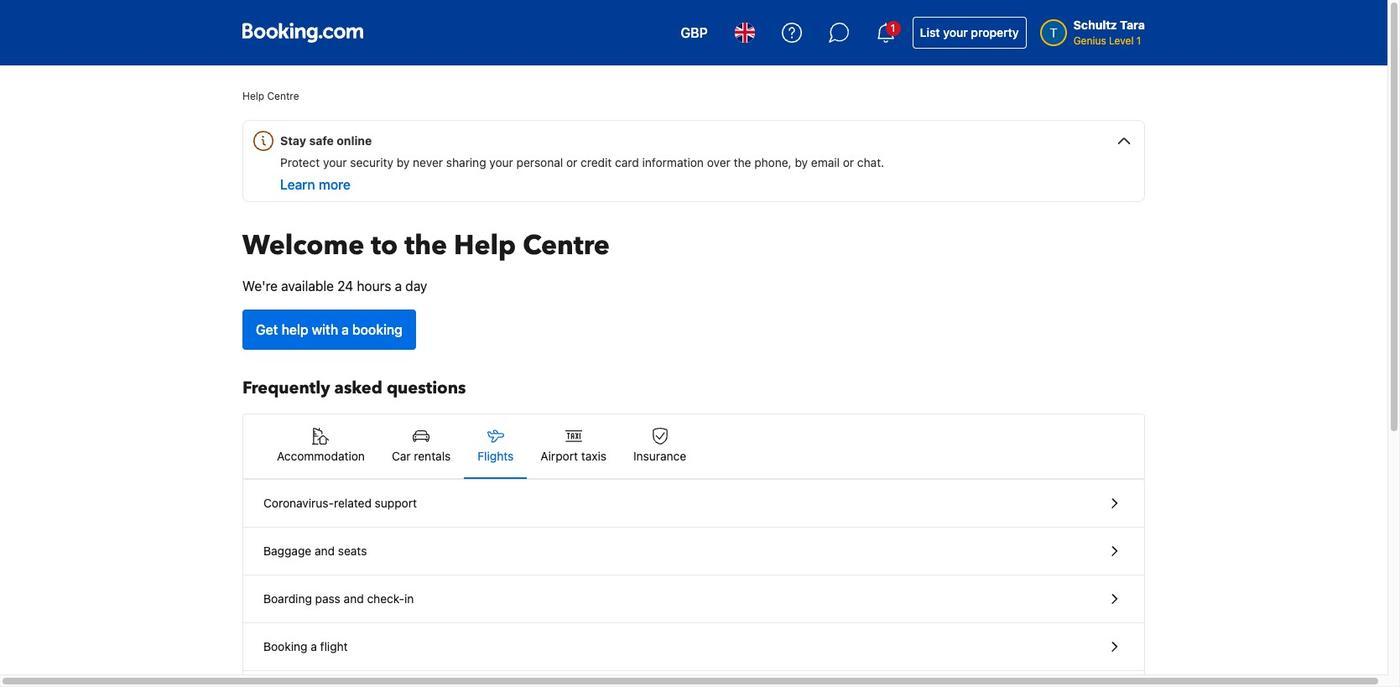 Task type: locate. For each thing, give the bounding box(es) containing it.
booking
[[352, 322, 403, 337]]

1 down tara
[[1136, 34, 1141, 47]]

0 horizontal spatial or
[[566, 155, 577, 169]]

a
[[395, 278, 402, 294], [342, 322, 349, 337], [311, 639, 317, 653]]

get help with a booking button
[[242, 310, 416, 350]]

1 horizontal spatial help
[[454, 227, 516, 264]]

1 vertical spatial and
[[344, 591, 364, 606]]

0 horizontal spatial centre
[[267, 90, 299, 102]]

frequently
[[242, 377, 330, 399]]

1 vertical spatial help
[[454, 227, 516, 264]]

1 by from the left
[[397, 155, 410, 169]]

2 by from the left
[[795, 155, 808, 169]]

1 vertical spatial the
[[405, 227, 447, 264]]

get help with a booking
[[256, 322, 403, 337]]

1 horizontal spatial 1
[[1136, 34, 1141, 47]]

the inside protect your security by never sharing your personal or credit card information over the phone, by email or chat. learn more
[[734, 155, 751, 169]]

centre up stay
[[267, 90, 299, 102]]

car
[[392, 449, 411, 463]]

get
[[256, 322, 278, 337]]

property
[[971, 25, 1019, 39]]

0 horizontal spatial a
[[311, 639, 317, 653]]

gbp button
[[671, 13, 718, 53]]

by
[[397, 155, 410, 169], [795, 155, 808, 169]]

personal
[[516, 155, 563, 169]]

we're
[[242, 278, 278, 294]]

online
[[337, 133, 372, 148]]

card
[[615, 155, 639, 169]]

0 horizontal spatial help
[[242, 90, 264, 102]]

0 vertical spatial the
[[734, 155, 751, 169]]

the up day
[[405, 227, 447, 264]]

your for list your property
[[943, 25, 968, 39]]

accommodation
[[277, 449, 365, 463]]

airport taxis button
[[527, 414, 620, 478]]

to
[[371, 227, 398, 264]]

stay
[[280, 133, 306, 148]]

1 horizontal spatial and
[[344, 591, 364, 606]]

your right list
[[943, 25, 968, 39]]

list your property link
[[912, 17, 1026, 49]]

1
[[891, 22, 895, 34], [1136, 34, 1141, 47]]

seats
[[338, 544, 367, 558]]

your up more
[[323, 155, 347, 169]]

by left email
[[795, 155, 808, 169]]

1 horizontal spatial the
[[734, 155, 751, 169]]

accommodation button
[[263, 414, 378, 478]]

0 horizontal spatial by
[[397, 155, 410, 169]]

day
[[405, 278, 427, 294]]

2 horizontal spatial your
[[943, 25, 968, 39]]

over
[[707, 155, 730, 169]]

email
[[811, 155, 840, 169]]

flights button
[[464, 414, 527, 478]]

1 inside button
[[891, 22, 895, 34]]

2 horizontal spatial a
[[395, 278, 402, 294]]

tab list
[[243, 414, 1144, 480]]

1 horizontal spatial by
[[795, 155, 808, 169]]

never
[[413, 155, 443, 169]]

and
[[315, 544, 335, 558], [344, 591, 364, 606]]

car rentals button
[[378, 414, 464, 478]]

related
[[334, 496, 372, 510]]

stay safe online
[[280, 133, 372, 148]]

or
[[566, 155, 577, 169], [843, 155, 854, 169]]

0 horizontal spatial the
[[405, 227, 447, 264]]

your
[[943, 25, 968, 39], [323, 155, 347, 169], [489, 155, 513, 169]]

1 horizontal spatial or
[[843, 155, 854, 169]]

list your property
[[920, 25, 1019, 39]]

flights
[[478, 449, 514, 463]]

with
[[312, 322, 338, 337]]

a left day
[[395, 278, 402, 294]]

booking a flight button
[[243, 623, 1144, 671]]

a left 'flight'
[[311, 639, 317, 653]]

0 horizontal spatial and
[[315, 544, 335, 558]]

and left seats in the bottom left of the page
[[315, 544, 335, 558]]

by left never at left top
[[397, 155, 410, 169]]

help
[[281, 322, 308, 337]]

coronavirus-related support
[[263, 496, 417, 510]]

in
[[404, 591, 414, 606]]

credit
[[581, 155, 612, 169]]

centre down protect your security by never sharing your personal or credit card information over the phone, by email or chat. learn more
[[523, 227, 610, 264]]

chat.
[[857, 155, 884, 169]]

or left 'credit'
[[566, 155, 577, 169]]

the right over
[[734, 155, 751, 169]]

0 horizontal spatial your
[[323, 155, 347, 169]]

1 left list
[[891, 22, 895, 34]]

the
[[734, 155, 751, 169], [405, 227, 447, 264]]

and inside button
[[315, 544, 335, 558]]

welcome to the help centre
[[242, 227, 610, 264]]

we're available 24 hours a day
[[242, 278, 427, 294]]

centre
[[267, 90, 299, 102], [523, 227, 610, 264]]

your right sharing
[[489, 155, 513, 169]]

1 vertical spatial a
[[342, 322, 349, 337]]

2 or from the left
[[843, 155, 854, 169]]

car rentals
[[392, 449, 451, 463]]

phone,
[[754, 155, 792, 169]]

0 horizontal spatial 1
[[891, 22, 895, 34]]

help
[[242, 90, 264, 102], [454, 227, 516, 264]]

your for protect your security by never sharing your personal or credit card information over the phone, by email or chat. learn more
[[323, 155, 347, 169]]

support
[[375, 496, 417, 510]]

schultz tara genius level 1
[[1073, 18, 1145, 47]]

0 vertical spatial centre
[[267, 90, 299, 102]]

1 horizontal spatial centre
[[523, 227, 610, 264]]

a right with
[[342, 322, 349, 337]]

0 vertical spatial and
[[315, 544, 335, 558]]

1 vertical spatial centre
[[523, 227, 610, 264]]

flight
[[320, 639, 348, 653]]

list
[[920, 25, 940, 39]]

airport
[[540, 449, 578, 463]]

and right pass
[[344, 591, 364, 606]]

or left chat.
[[843, 155, 854, 169]]



Task type: describe. For each thing, give the bounding box(es) containing it.
booking
[[263, 639, 307, 653]]

more
[[319, 177, 351, 192]]

stay safe online button
[[250, 121, 1144, 154]]

gbp
[[681, 25, 708, 40]]

available
[[281, 278, 334, 294]]

genius
[[1073, 34, 1106, 47]]

baggage and seats
[[263, 544, 367, 558]]

0 vertical spatial a
[[395, 278, 402, 294]]

booking.com online hotel reservations image
[[242, 23, 363, 43]]

insurance
[[633, 449, 686, 463]]

learn more link
[[280, 177, 351, 192]]

1 horizontal spatial a
[[342, 322, 349, 337]]

insurance button
[[620, 414, 700, 478]]

learn
[[280, 177, 315, 192]]

1 inside schultz tara genius level 1
[[1136, 34, 1141, 47]]

rentals
[[414, 449, 451, 463]]

24
[[337, 278, 353, 294]]

questions
[[387, 377, 466, 399]]

help centre
[[242, 90, 299, 102]]

travel alert element
[[242, 120, 1145, 202]]

1 or from the left
[[566, 155, 577, 169]]

protect
[[280, 155, 320, 169]]

safe
[[309, 133, 334, 148]]

baggage and seats button
[[243, 528, 1144, 575]]

level
[[1109, 34, 1134, 47]]

security
[[350, 155, 393, 169]]

frequently asked questions
[[242, 377, 466, 399]]

check-
[[367, 591, 404, 606]]

coronavirus-related support button
[[243, 480, 1144, 528]]

schultz
[[1073, 18, 1117, 32]]

boarding pass and check-in button
[[243, 575, 1144, 623]]

asked
[[334, 377, 382, 399]]

protect your security by never sharing your personal or credit card information over the phone, by email or chat. learn more
[[280, 155, 884, 192]]

sharing
[[446, 155, 486, 169]]

hours
[[357, 278, 391, 294]]

boarding
[[263, 591, 312, 606]]

2 vertical spatial a
[[311, 639, 317, 653]]

coronavirus-
[[263, 496, 334, 510]]

baggage
[[263, 544, 311, 558]]

0 vertical spatial help
[[242, 90, 264, 102]]

tab list containing accommodation
[[243, 414, 1144, 480]]

welcome
[[242, 227, 364, 264]]

airport taxis
[[540, 449, 606, 463]]

taxis
[[581, 449, 606, 463]]

information
[[642, 155, 704, 169]]

1 horizontal spatial your
[[489, 155, 513, 169]]

boarding pass and check-in
[[263, 591, 414, 606]]

1 button
[[865, 13, 906, 53]]

tara
[[1120, 18, 1145, 32]]

and inside 'button'
[[344, 591, 364, 606]]

pass
[[315, 591, 340, 606]]

booking a flight
[[263, 639, 348, 653]]



Task type: vqa. For each thing, say whether or not it's contained in the screenshot.
Booking Details button
no



